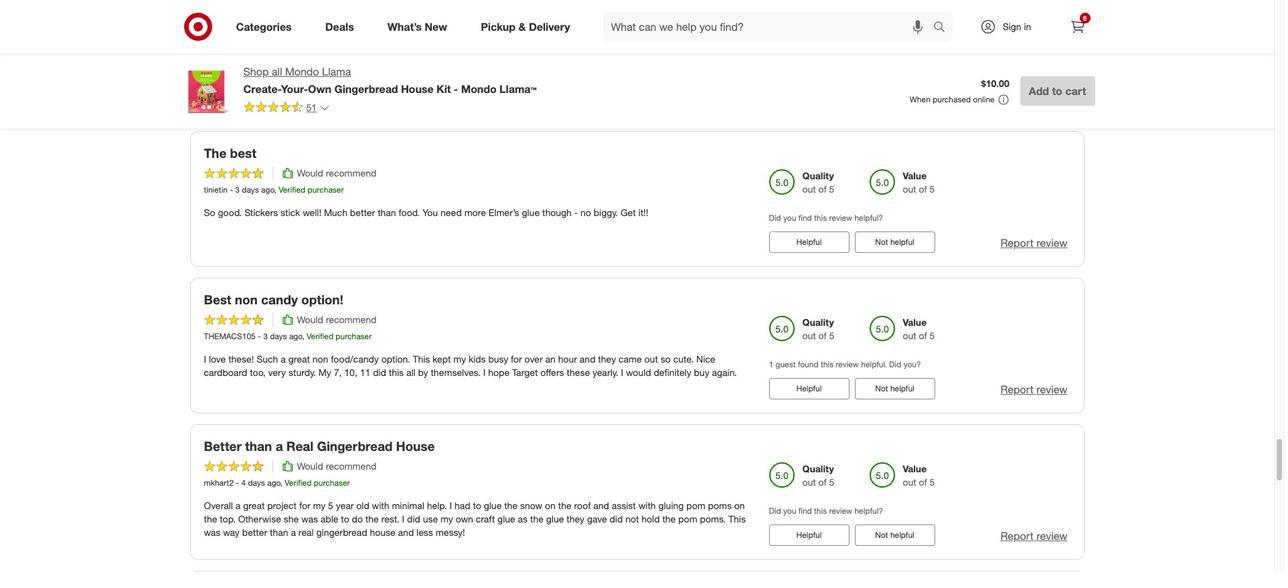 Task type: describe. For each thing, give the bounding box(es) containing it.
purchaser for the best
[[308, 185, 344, 195]]

6
[[1083, 14, 1087, 22]]

quality out of 5 for real
[[803, 463, 835, 488]]

my inside i love these! such a great non food/candy option. this kept my kids busy for over an hour and they came out so cute. nice cardboard too, very sturdy. my 7, 10, 11 did this all by themselves. i hope target offers these yearly. i would definitely buy again.
[[454, 354, 466, 365]]

- for better than a real gingerbread house
[[236, 478, 239, 488]]

house inside this is not a gingerbread house kit as the box clearly claims it is. it's just plastic-like pieces and paint! why would anyone want junk this?
[[316, 60, 342, 72]]

old
[[356, 500, 369, 511]]

great inside i love these! such a great non food/candy option. this kept my kids busy for over an hour and they came out so cute. nice cardboard too, very sturdy. my 7, 10, 11 did this all by themselves. i hope target offers these yearly. i would definitely buy again.
[[288, 354, 310, 365]]

verified for best
[[279, 185, 306, 195]]

tinietin - 3 days ago , verified purchaser
[[204, 185, 344, 195]]

well!
[[303, 207, 321, 218]]

add
[[1029, 84, 1049, 98]]

1 vertical spatial to
[[473, 500, 481, 511]]

0 vertical spatial than
[[378, 207, 396, 218]]

gingerbread inside this is not a gingerbread house kit as the box clearly claims it is. it's just plastic-like pieces and paint! why would anyone want junk this?
[[262, 60, 313, 72]]

i left "had"
[[450, 500, 452, 511]]

cute.
[[673, 354, 694, 365]]

value out of 5 for better than a real gingerbread house
[[903, 463, 935, 488]]

glue left though
[[522, 207, 540, 218]]

less
[[417, 527, 433, 538]]

1 not from the top
[[875, 90, 888, 101]]

gluing
[[659, 500, 684, 511]]

to inside button
[[1052, 84, 1063, 98]]

so
[[661, 354, 671, 365]]

helpful? for the best
[[855, 213, 883, 223]]

help.
[[427, 500, 447, 511]]

use
[[423, 513, 438, 525]]

too,
[[250, 367, 266, 378]]

1 horizontal spatial my
[[441, 513, 453, 525]]

house inside shop all mondo llama create-your-own gingerbread house kit - mondo llama™
[[401, 82, 434, 96]]

1 horizontal spatial did
[[407, 513, 420, 525]]

- inside shop all mondo llama create-your-own gingerbread house kit - mondo llama™
[[454, 82, 458, 96]]

i down came
[[621, 367, 624, 378]]

days for non
[[270, 331, 287, 341]]

add to cart
[[1029, 84, 1087, 98]]

online
[[973, 94, 995, 104]]

rest.
[[381, 513, 400, 525]]

value for best non candy option!
[[903, 317, 927, 328]]

7,
[[334, 367, 342, 378]]

the left snow
[[504, 500, 518, 511]]

days for than
[[248, 478, 265, 488]]

5 inside overall a great project for my 5 year old with minimal help. i had to glue the snow on the roof and assist with gluing pom poms on the top. otherwise she was able to do the rest. i did use my own craft glue as the glue they gave did not hold the pom poms. this was way better than a real gingerbread house and less messy!
[[328, 500, 333, 511]]

not
[[233, 60, 252, 72]]

these!
[[228, 354, 254, 365]]

best non candy option!
[[204, 292, 343, 307]]

helpful button for option!
[[769, 378, 849, 400]]

purchased
[[933, 94, 971, 104]]

best
[[204, 292, 231, 307]]

you?
[[904, 359, 921, 369]]

gave
[[587, 513, 607, 525]]

categories
[[236, 20, 292, 33]]

1 report review from the top
[[1001, 90, 1068, 103]]

and left less
[[398, 527, 414, 538]]

buy
[[694, 367, 710, 378]]

and inside i love these! such a great non food/candy option. this kept my kids busy for over an hour and they came out so cute. nice cardboard too, very sturdy. my 7, 10, 11 did this all by themselves. i hope target offers these yearly. i would definitely buy again.
[[580, 354, 596, 365]]

recommend up kit
[[342, 21, 393, 32]]

2 on from the left
[[734, 500, 745, 511]]

3 for best
[[235, 185, 240, 195]]

it!!
[[639, 207, 648, 218]]

1 vertical spatial than
[[245, 439, 272, 454]]

add to cart button
[[1020, 76, 1095, 106]]

recommend for better than a real gingerbread house
[[326, 460, 377, 472]]

1 vertical spatial gingerbread
[[317, 439, 393, 454]]

purchaser for best non candy option!
[[336, 331, 372, 341]]

shop
[[243, 65, 269, 78]]

would for than
[[297, 460, 323, 472]]

assist
[[612, 500, 636, 511]]

do
[[352, 513, 363, 525]]

1 vertical spatial my
[[313, 500, 326, 511]]

helpful for better than a real gingerbread house
[[891, 530, 915, 540]]

by
[[418, 367, 428, 378]]

when purchased online
[[910, 94, 995, 104]]

report review for best non candy option!
[[1001, 383, 1068, 396]]

would for best
[[297, 167, 323, 179]]

than inside overall a great project for my 5 year old with minimal help. i had to glue the snow on the roof and assist with gluing pom poms on the top. otherwise she was able to do the rest. i did use my own craft glue as the glue they gave did not hold the pom poms. this was way better than a real gingerbread house and less messy!
[[270, 527, 288, 538]]

hold
[[642, 513, 660, 525]]

not for the best
[[875, 237, 888, 247]]

llama™
[[500, 82, 537, 96]]

as inside overall a great project for my 5 year old with minimal help. i had to glue the snow on the roof and assist with gluing pom poms on the top. otherwise she was able to do the rest. i did use my own craft glue as the glue they gave did not hold the pom poms. this was way better than a real gingerbread house and less messy!
[[518, 513, 528, 525]]

not for best non candy option!
[[875, 384, 888, 394]]

what's new
[[388, 20, 447, 33]]

so
[[204, 207, 215, 218]]

helpful button for real
[[769, 525, 849, 546]]

1 vertical spatial was
[[204, 527, 221, 538]]

shop all mondo llama create-your-own gingerbread house kit - mondo llama™
[[243, 65, 537, 96]]

hour
[[558, 354, 577, 365]]

1 would from the top
[[297, 21, 323, 32]]

better
[[204, 439, 242, 454]]

overall a great project for my 5 year old with minimal help. i had to glue the snow on the roof and assist with gluing pom poms on the top. otherwise she was able to do the rest. i did use my own craft glue as the glue they gave did not hold the pom poms. this was way better than a real gingerbread house and less messy!
[[204, 500, 746, 538]]

did you find this review helpful? for the best
[[769, 213, 883, 223]]

clearly
[[403, 60, 443, 72]]

poms.
[[700, 513, 726, 525]]

all inside i love these! such a great non food/candy option. this kept my kids busy for over an hour and they came out so cute. nice cardboard too, very sturdy. my 7, 10, 11 did this all by themselves. i hope target offers these yearly. i would definitely buy again.
[[406, 367, 416, 378]]

hope
[[488, 367, 510, 378]]

is
[[224, 60, 231, 72]]

1 vertical spatial did
[[889, 359, 902, 369]]

better inside overall a great project for my 5 year old with minimal help. i had to glue the snow on the roof and assist with gluing pom poms on the top. otherwise she was able to do the rest. i did use my own craft glue as the glue they gave did not hold the pom poms. this was way better than a real gingerbread house and less messy!
[[242, 527, 267, 538]]

you for better than a real gingerbread house
[[784, 506, 796, 516]]

get
[[621, 207, 636, 218]]

ago for best
[[261, 185, 274, 195]]

option!
[[301, 292, 343, 307]]

, for best
[[274, 185, 276, 195]]

sign in
[[1003, 21, 1032, 32]]

sign in link
[[969, 12, 1052, 42]]

not helpful for best non candy option!
[[875, 384, 915, 394]]

box
[[385, 60, 401, 72]]

search
[[927, 21, 959, 35]]

helpful for option!
[[797, 384, 822, 394]]

option.
[[381, 354, 410, 365]]

1 report from the top
[[1001, 90, 1034, 103]]

report for best non candy option!
[[1001, 383, 1034, 396]]

candy
[[261, 292, 298, 307]]

biggy.
[[594, 207, 618, 218]]

helpful for the best
[[891, 237, 915, 247]]

yearly.
[[593, 367, 618, 378]]

1 not helpful from the top
[[875, 90, 915, 101]]

1 not helpful button from the top
[[855, 85, 935, 107]]

the left roof
[[558, 500, 572, 511]]

tinietin
[[204, 185, 228, 195]]

own
[[456, 513, 473, 525]]

overall
[[204, 500, 233, 511]]

themacs105
[[204, 331, 256, 341]]

target
[[512, 367, 538, 378]]

had
[[455, 500, 470, 511]]

better than a real gingerbread house
[[204, 439, 435, 454]]

stickers
[[245, 207, 278, 218]]

though
[[542, 207, 572, 218]]

value out of 5 for the best
[[903, 170, 935, 195]]

did inside i love these! such a great non food/candy option. this kept my kids busy for over an hour and they came out so cute. nice cardboard too, very sturdy. my 7, 10, 11 did this all by themselves. i hope target offers these yearly. i would definitely buy again.
[[373, 367, 386, 378]]

1 quality from the top
[[803, 170, 834, 181]]

1 with from the left
[[372, 500, 389, 511]]

the
[[204, 145, 227, 161]]

just
[[509, 60, 524, 72]]

they inside overall a great project for my 5 year old with minimal help. i had to glue the snow on the roof and assist with gluing pom poms on the top. otherwise she was able to do the rest. i did use my own craft glue as the glue they gave did not hold the pom poms. this was way better than a real gingerbread house and less messy!
[[567, 513, 585, 525]]

0 vertical spatial pom
[[687, 500, 706, 511]]

$10.00
[[982, 78, 1010, 89]]

themacs105 - 3 days ago , verified purchaser
[[204, 331, 372, 341]]

i left love
[[204, 354, 206, 365]]

poms
[[708, 500, 732, 511]]

quality for real
[[803, 463, 834, 475]]

these
[[567, 367, 590, 378]]

year
[[336, 500, 354, 511]]

report review for better than a real gingerbread house
[[1001, 530, 1068, 543]]

, for non
[[302, 331, 304, 341]]

food/candy
[[331, 354, 379, 365]]

pickup & delivery link
[[470, 12, 587, 42]]

not helpful button for better than a real gingerbread house
[[855, 525, 935, 546]]

this?
[[247, 74, 267, 85]]

purchaser for better than a real gingerbread house
[[314, 478, 350, 488]]

in
[[1024, 21, 1032, 32]]

&
[[519, 20, 526, 33]]

this inside this is not a gingerbread house kit as the box clearly claims it is. it's just plastic-like pieces and paint! why would anyone want junk this?
[[204, 60, 221, 72]]

the best
[[204, 145, 256, 161]]

a up top.
[[236, 500, 241, 511]]

what's
[[388, 20, 422, 33]]

value for the best
[[903, 170, 927, 181]]

1 guest found this review helpful. did you?
[[769, 359, 921, 369]]

this inside i love these! such a great non food/candy option. this kept my kids busy for over an hour and they came out so cute. nice cardboard too, very sturdy. my 7, 10, 11 did this all by themselves. i hope target offers these yearly. i would definitely buy again.
[[413, 354, 430, 365]]

- left no
[[574, 207, 578, 218]]

image of create-your-own gingerbread house kit - mondo llama™ image
[[179, 64, 233, 118]]

my
[[319, 367, 331, 378]]

came
[[619, 354, 642, 365]]

days for best
[[242, 185, 259, 195]]



Task type: locate. For each thing, give the bounding box(es) containing it.
minimal
[[392, 500, 424, 511]]

0 horizontal spatial great
[[243, 500, 265, 511]]

0 horizontal spatial gingerbread
[[262, 60, 313, 72]]

1 helpful button from the top
[[769, 232, 849, 253]]

0 vertical spatial my
[[454, 354, 466, 365]]

create-
[[243, 82, 281, 96]]

mondo
[[285, 65, 319, 78], [461, 82, 497, 96]]

4 not helpful button from the top
[[855, 525, 935, 546]]

1 vertical spatial not
[[626, 513, 639, 525]]

is.
[[483, 60, 492, 72]]

0 horizontal spatial with
[[372, 500, 389, 511]]

verified
[[279, 185, 306, 195], [307, 331, 334, 341], [285, 478, 312, 488]]

- for the best
[[230, 185, 233, 195]]

would inside i love these! such a great non food/candy option. this kept my kids busy for over an hour and they came out so cute. nice cardboard too, very sturdy. my 7, 10, 11 did this all by themselves. i hope target offers these yearly. i would definitely buy again.
[[626, 367, 651, 378]]

than left "food."
[[378, 207, 396, 218]]

kit
[[344, 60, 354, 72]]

would recommend for best non candy option!
[[297, 314, 377, 325]]

non right best
[[235, 292, 258, 307]]

1 vertical spatial helpful
[[797, 384, 822, 394]]

4 value from the top
[[903, 463, 927, 475]]

2 horizontal spatial this
[[729, 513, 746, 525]]

- for best non candy option!
[[258, 331, 261, 341]]

not helpful for the best
[[875, 237, 915, 247]]

1 horizontal spatial to
[[473, 500, 481, 511]]

4 not from the top
[[875, 530, 888, 540]]

all right shop
[[272, 65, 282, 78]]

1 helpful from the top
[[797, 237, 822, 247]]

2 not helpful button from the top
[[855, 232, 935, 253]]

did you find this review helpful?
[[769, 213, 883, 223], [769, 506, 883, 516]]

0 horizontal spatial on
[[545, 500, 556, 511]]

-
[[454, 82, 458, 96], [230, 185, 233, 195], [574, 207, 578, 218], [258, 331, 261, 341], [236, 478, 239, 488]]

what's new link
[[376, 12, 464, 42]]

better
[[350, 207, 375, 218], [242, 527, 267, 538]]

2 with from the left
[[639, 500, 656, 511]]

4 helpful from the top
[[891, 530, 915, 540]]

0 vertical spatial they
[[598, 354, 616, 365]]

glue left gave
[[546, 513, 564, 525]]

3 helpful from the top
[[797, 530, 822, 540]]

2 vertical spatial purchaser
[[314, 478, 350, 488]]

want
[[204, 74, 224, 85]]

house down clearly
[[401, 82, 434, 96]]

this up by
[[413, 354, 430, 365]]

did for better than a real gingerbread house
[[769, 506, 781, 516]]

to left do
[[341, 513, 349, 525]]

again.
[[712, 367, 737, 378]]

recommend for the best
[[326, 167, 377, 179]]

great inside overall a great project for my 5 year old with minimal help. i had to glue the snow on the roof and assist with gluing pom poms on the top. otherwise she was able to do the rest. i did use my own craft glue as the glue they gave did not hold the pom poms. this was way better than a real gingerbread house and less messy!
[[243, 500, 265, 511]]

able
[[321, 513, 338, 525]]

3 quality out of 5 from the top
[[803, 463, 835, 488]]

they up the yearly.
[[598, 354, 616, 365]]

i left hope
[[483, 367, 486, 378]]

you for the best
[[784, 213, 796, 223]]

, up project
[[280, 478, 283, 488]]

0 vertical spatial 3
[[235, 185, 240, 195]]

find for the best
[[799, 213, 812, 223]]

all left by
[[406, 367, 416, 378]]

1 horizontal spatial as
[[518, 513, 528, 525]]

2 not helpful from the top
[[875, 237, 915, 247]]

great up otherwise
[[243, 500, 265, 511]]

0 vertical spatial quality
[[803, 170, 834, 181]]

2 find from the top
[[799, 506, 812, 516]]

this is not a gingerbread house kit as the box clearly claims it is. it's just plastic-like pieces and paint! why would anyone want junk this?
[[204, 60, 728, 85]]

anyone
[[697, 60, 728, 72]]

they inside i love these! such a great non food/candy option. this kept my kids busy for over an hour and they came out so cute. nice cardboard too, very sturdy. my 7, 10, 11 did this all by themselves. i hope target offers these yearly. i would definitely buy again.
[[598, 354, 616, 365]]

1 find from the top
[[799, 213, 812, 223]]

1 horizontal spatial would
[[670, 60, 695, 72]]

1 vertical spatial you
[[784, 506, 796, 516]]

2 value from the top
[[903, 170, 927, 181]]

1 report review button from the top
[[1001, 89, 1068, 104]]

3 report from the top
[[1001, 383, 1034, 396]]

not helpful
[[875, 90, 915, 101], [875, 237, 915, 247], [875, 384, 915, 394], [875, 530, 915, 540]]

my up able on the left of page
[[313, 500, 326, 511]]

3 for non
[[263, 331, 268, 341]]

the down gluing
[[663, 513, 676, 525]]

for up target
[[511, 354, 522, 365]]

good.
[[218, 207, 242, 218]]

, up sturdy.
[[302, 331, 304, 341]]

2 not from the top
[[875, 237, 888, 247]]

1 horizontal spatial better
[[350, 207, 375, 218]]

0 vertical spatial mondo
[[285, 65, 319, 78]]

0 vertical spatial did you find this review helpful?
[[769, 213, 883, 223]]

helpful for real
[[797, 530, 822, 540]]

did for the best
[[769, 213, 781, 223]]

gingerbread up your-
[[262, 60, 313, 72]]

3 helpful from the top
[[891, 384, 915, 394]]

1 vertical spatial better
[[242, 527, 267, 538]]

recommend down option!
[[326, 314, 377, 325]]

2 report review from the top
[[1001, 236, 1068, 250]]

0 vertical spatial gingerbread
[[262, 60, 313, 72]]

0 horizontal spatial my
[[313, 500, 326, 511]]

all inside shop all mondo llama create-your-own gingerbread house kit - mondo llama™
[[272, 65, 282, 78]]

2 vertical spatial days
[[248, 478, 265, 488]]

house up minimal
[[396, 439, 435, 454]]

helpful button
[[769, 232, 849, 253], [769, 378, 849, 400], [769, 525, 849, 546]]

this down poms
[[729, 513, 746, 525]]

an
[[545, 354, 556, 365]]

they
[[598, 354, 616, 365], [567, 513, 585, 525]]

1 horizontal spatial on
[[734, 500, 745, 511]]

definitely
[[654, 367, 692, 378]]

ago for than
[[267, 478, 280, 488]]

my up messy!
[[441, 513, 453, 525]]

the inside this is not a gingerbread house kit as the box clearly claims it is. it's just plastic-like pieces and paint! why would anyone want junk this?
[[369, 60, 382, 72]]

helpful for best non candy option!
[[891, 384, 915, 394]]

was
[[301, 513, 318, 525], [204, 527, 221, 538]]

2 vertical spatial did
[[769, 506, 781, 516]]

0 vertical spatial would
[[670, 60, 695, 72]]

What can we help you find? suggestions appear below search field
[[603, 12, 937, 42]]

0 horizontal spatial to
[[341, 513, 349, 525]]

ago up stickers
[[261, 185, 274, 195]]

this for the best
[[814, 213, 827, 223]]

would not recommend
[[297, 21, 393, 32]]

more
[[464, 207, 486, 218]]

recommend
[[342, 21, 393, 32], [326, 167, 377, 179], [326, 314, 377, 325], [326, 460, 377, 472]]

1 helpful? from the top
[[855, 213, 883, 223]]

glue
[[522, 207, 540, 218], [484, 500, 502, 511], [498, 513, 515, 525], [546, 513, 564, 525]]

review
[[1037, 90, 1068, 103], [829, 213, 853, 223], [1037, 236, 1068, 250], [836, 359, 859, 369], [1037, 383, 1068, 396], [829, 506, 853, 516], [1037, 530, 1068, 543]]

kept
[[433, 354, 451, 365]]

and up gave
[[593, 500, 609, 511]]

0 horizontal spatial mondo
[[285, 65, 319, 78]]

stick
[[281, 207, 300, 218]]

3 report review button from the top
[[1001, 382, 1068, 398]]

pickup
[[481, 20, 516, 33]]

2 vertical spatial helpful button
[[769, 525, 849, 546]]

no
[[581, 207, 591, 218]]

the down overall
[[204, 513, 217, 525]]

0 vertical spatial for
[[511, 354, 522, 365]]

report review button for the best
[[1001, 236, 1068, 251]]

2 would from the top
[[297, 167, 323, 179]]

better down otherwise
[[242, 527, 267, 538]]

2 helpful from the top
[[891, 237, 915, 247]]

plastic-
[[526, 60, 557, 72]]

a left the real
[[276, 439, 283, 454]]

1 horizontal spatial non
[[313, 354, 328, 365]]

helpful? for better than a real gingerbread house
[[855, 506, 883, 516]]

not up llama
[[326, 21, 339, 32]]

recommend for best non candy option!
[[326, 314, 377, 325]]

this
[[204, 60, 221, 72], [413, 354, 430, 365], [729, 513, 746, 525]]

mondo up your-
[[285, 65, 319, 78]]

0 horizontal spatial as
[[357, 60, 366, 72]]

1 vertical spatial would
[[626, 367, 651, 378]]

my up themselves.
[[454, 354, 466, 365]]

than
[[378, 207, 396, 218], [245, 439, 272, 454], [270, 527, 288, 538]]

2 vertical spatial to
[[341, 513, 349, 525]]

2 horizontal spatial to
[[1052, 84, 1063, 98]]

did right 11
[[373, 367, 386, 378]]

0 vertical spatial ago
[[261, 185, 274, 195]]

0 vertical spatial purchaser
[[308, 185, 344, 195]]

, up stickers
[[274, 185, 276, 195]]

great
[[288, 354, 310, 365], [243, 500, 265, 511]]

1 would recommend from the top
[[297, 167, 377, 179]]

4 report review button from the top
[[1001, 529, 1068, 544]]

- right kit
[[454, 82, 458, 96]]

out of 5
[[803, 37, 835, 48]]

for inside i love these! such a great non food/candy option. this kept my kids busy for over an hour and they came out so cute. nice cardboard too, very sturdy. my 7, 10, 11 did this all by themselves. i hope target offers these yearly. i would definitely buy again.
[[511, 354, 522, 365]]

ago for non
[[289, 331, 302, 341]]

would recommend down the better than a real gingerbread house
[[297, 460, 377, 472]]

would inside this is not a gingerbread house kit as the box clearly claims it is. it's just plastic-like pieces and paint! why would anyone want junk this?
[[670, 60, 695, 72]]

0 horizontal spatial did
[[373, 367, 386, 378]]

- up such
[[258, 331, 261, 341]]

gingerbread inside overall a great project for my 5 year old with minimal help. i had to glue the snow on the roof and assist with gluing pom poms on the top. otherwise she was able to do the rest. i did use my own craft glue as the glue they gave did not hold the pom poms. this was way better than a real gingerbread house and less messy!
[[316, 527, 367, 538]]

0 vertical spatial house
[[401, 82, 434, 96]]

6 link
[[1063, 12, 1093, 42]]

did you find this review helpful? for better than a real gingerbread house
[[769, 506, 883, 516]]

2 horizontal spatial ,
[[302, 331, 304, 341]]

3 report review from the top
[[1001, 383, 1068, 396]]

3 not from the top
[[875, 384, 888, 394]]

1 horizontal spatial for
[[511, 354, 522, 365]]

as inside this is not a gingerbread house kit as the box clearly claims it is. it's just plastic-like pieces and paint! why would anyone want junk this?
[[357, 60, 366, 72]]

1 horizontal spatial they
[[598, 354, 616, 365]]

verified up the my
[[307, 331, 334, 341]]

would left deals
[[297, 21, 323, 32]]

not inside overall a great project for my 5 year old with minimal help. i had to glue the snow on the roof and assist with gluing pom poms on the top. otherwise she was able to do the rest. i did use my own craft glue as the glue they gave did not hold the pom poms. this was way better than a real gingerbread house and less messy!
[[626, 513, 639, 525]]

did down minimal
[[407, 513, 420, 525]]

to right add
[[1052, 84, 1063, 98]]

this for best non candy option!
[[821, 359, 834, 369]]

0 horizontal spatial was
[[204, 527, 221, 538]]

2 quality from the top
[[803, 317, 834, 328]]

it's
[[494, 60, 506, 72]]

2 helpful from the top
[[797, 384, 822, 394]]

0 horizontal spatial ,
[[274, 185, 276, 195]]

days right 4
[[248, 478, 265, 488]]

ago up project
[[267, 478, 280, 488]]

0 vertical spatial ,
[[274, 185, 276, 195]]

the down snow
[[530, 513, 544, 525]]

3 quality from the top
[[803, 463, 834, 475]]

1 vertical spatial mondo
[[461, 82, 497, 96]]

pickup & delivery
[[481, 20, 570, 33]]

with up rest.
[[372, 500, 389, 511]]

verified up stick
[[279, 185, 306, 195]]

report for better than a real gingerbread house
[[1001, 530, 1034, 543]]

would down option!
[[297, 314, 323, 325]]

for right project
[[299, 500, 310, 511]]

glue right craft at the bottom of page
[[498, 513, 515, 525]]

need
[[441, 207, 462, 218]]

to right "had"
[[473, 500, 481, 511]]

0 horizontal spatial house
[[316, 60, 342, 72]]

mondo down the 'it'
[[461, 82, 497, 96]]

as
[[357, 60, 366, 72], [518, 513, 528, 525]]

sturdy.
[[289, 367, 316, 378]]

2 vertical spatial helpful
[[797, 530, 822, 540]]

0 vertical spatial find
[[799, 213, 812, 223]]

1 did you find this review helpful? from the top
[[769, 213, 883, 223]]

report review for the best
[[1001, 236, 1068, 250]]

0 vertical spatial non
[[235, 292, 258, 307]]

2 vertical spatial ,
[[280, 478, 283, 488]]

would right why
[[670, 60, 695, 72]]

this inside i love these! such a great non food/candy option. this kept my kids busy for over an hour and they came out so cute. nice cardboard too, very sturdy. my 7, 10, 11 did this all by themselves. i hope target offers these yearly. i would definitely buy again.
[[389, 367, 404, 378]]

2 vertical spatial would recommend
[[297, 460, 377, 472]]

house inside overall a great project for my 5 year old with minimal help. i had to glue the snow on the roof and assist with gluing pom poms on the top. otherwise she was able to do the rest. i did use my own craft glue as the glue they gave did not hold the pom poms. this was way better than a real gingerbread house and less messy!
[[370, 527, 396, 538]]

1 horizontal spatial all
[[406, 367, 416, 378]]

days up stickers
[[242, 185, 259, 195]]

glue up craft at the bottom of page
[[484, 500, 502, 511]]

2 did you find this review helpful? from the top
[[769, 506, 883, 516]]

1 horizontal spatial with
[[639, 500, 656, 511]]

would down the better than a real gingerbread house
[[297, 460, 323, 472]]

not helpful button for the best
[[855, 232, 935, 253]]

1 vertical spatial as
[[518, 513, 528, 525]]

value out of 5 for best non candy option!
[[903, 317, 935, 341]]

nice
[[696, 354, 716, 365]]

1 vertical spatial gingerbread
[[316, 527, 367, 538]]

0 vertical spatial as
[[357, 60, 366, 72]]

3 value out of 5 from the top
[[903, 317, 935, 341]]

report review button for best non candy option!
[[1001, 382, 1068, 398]]

1 quality out of 5 from the top
[[803, 170, 835, 195]]

0 vertical spatial was
[[301, 513, 318, 525]]

and up 'these'
[[580, 354, 596, 365]]

2 vertical spatial quality
[[803, 463, 834, 475]]

1 vertical spatial helpful?
[[855, 506, 883, 516]]

quality out of 5
[[803, 170, 835, 195], [803, 317, 835, 341], [803, 463, 835, 488]]

messy!
[[436, 527, 465, 538]]

1 horizontal spatial was
[[301, 513, 318, 525]]

3 would recommend from the top
[[297, 460, 377, 472]]

recommend down the better than a real gingerbread house
[[326, 460, 377, 472]]

, for than
[[280, 478, 283, 488]]

ago up sturdy.
[[289, 331, 302, 341]]

10,
[[344, 367, 357, 378]]

0 horizontal spatial not
[[326, 21, 339, 32]]

new
[[425, 20, 447, 33]]

on right snow
[[545, 500, 556, 511]]

pieces
[[574, 60, 602, 72]]

2 helpful? from the top
[[855, 506, 883, 516]]

helpful
[[797, 237, 822, 247], [797, 384, 822, 394], [797, 530, 822, 540]]

gingerbread down able on the left of page
[[316, 527, 367, 538]]

4 would from the top
[[297, 460, 323, 472]]

purchaser up food/candy on the bottom
[[336, 331, 372, 341]]

0 vertical spatial great
[[288, 354, 310, 365]]

0 horizontal spatial all
[[272, 65, 282, 78]]

3 would from the top
[[297, 314, 323, 325]]

non up the my
[[313, 354, 328, 365]]

1 vertical spatial house
[[396, 439, 435, 454]]

1 horizontal spatial mondo
[[461, 82, 497, 96]]

a inside this is not a gingerbread house kit as the box clearly claims it is. it's just plastic-like pieces and paint! why would anyone want junk this?
[[255, 60, 260, 72]]

than down she
[[270, 527, 288, 538]]

and inside this is not a gingerbread house kit as the box clearly claims it is. it's just plastic-like pieces and paint! why would anyone want junk this?
[[604, 60, 620, 72]]

a up this?
[[255, 60, 260, 72]]

days up such
[[270, 331, 287, 341]]

2 value out of 5 from the top
[[903, 170, 935, 195]]

0 vertical spatial verified
[[279, 185, 306, 195]]

pom up poms.
[[687, 500, 706, 511]]

1 vertical spatial for
[[299, 500, 310, 511]]

0 vertical spatial better
[[350, 207, 375, 218]]

2 helpful button from the top
[[769, 378, 849, 400]]

such
[[257, 354, 278, 365]]

1 vertical spatial pom
[[678, 513, 697, 525]]

days
[[242, 185, 259, 195], [270, 331, 287, 341], [248, 478, 265, 488]]

- right tinietin
[[230, 185, 233, 195]]

find for better than a real gingerbread house
[[799, 506, 812, 516]]

house left kit
[[316, 60, 342, 72]]

4 value out of 5 from the top
[[903, 463, 935, 488]]

house down rest.
[[370, 527, 396, 538]]

2 vertical spatial this
[[729, 513, 746, 525]]

1 on from the left
[[545, 500, 556, 511]]

gingerbread
[[335, 82, 398, 96], [317, 439, 393, 454]]

search button
[[927, 12, 959, 44]]

found
[[798, 359, 819, 369]]

a
[[255, 60, 260, 72], [281, 354, 286, 365], [276, 439, 283, 454], [236, 500, 241, 511], [291, 527, 296, 538]]

0 vertical spatial you
[[784, 213, 796, 223]]

1 value from the top
[[903, 23, 927, 35]]

quality for option!
[[803, 317, 834, 328]]

0 vertical spatial helpful button
[[769, 232, 849, 253]]

2 you from the top
[[784, 506, 796, 516]]

3 right tinietin
[[235, 185, 240, 195]]

gingerbread down kit
[[335, 82, 398, 96]]

junk
[[227, 74, 244, 85]]

great up sturdy.
[[288, 354, 310, 365]]

craft
[[476, 513, 495, 525]]

3 helpful button from the top
[[769, 525, 849, 546]]

report for the best
[[1001, 236, 1034, 250]]

2 quality out of 5 from the top
[[803, 317, 835, 341]]

over
[[525, 354, 543, 365]]

1 vertical spatial quality
[[803, 317, 834, 328]]

than right the better
[[245, 439, 272, 454]]

2 would recommend from the top
[[297, 314, 377, 325]]

would for non
[[297, 314, 323, 325]]

3 not helpful button from the top
[[855, 378, 935, 400]]

all
[[272, 65, 282, 78], [406, 367, 416, 378]]

verified for non
[[307, 331, 334, 341]]

purchaser up 'year'
[[314, 478, 350, 488]]

0 vertical spatial gingerbread
[[335, 82, 398, 96]]

11
[[360, 367, 370, 378]]

0 vertical spatial this
[[204, 60, 221, 72]]

0 horizontal spatial would
[[626, 367, 651, 378]]

verified up project
[[285, 478, 312, 488]]

verified for than
[[285, 478, 312, 488]]

value
[[903, 23, 927, 35], [903, 170, 927, 181], [903, 317, 927, 328], [903, 463, 927, 475]]

1 horizontal spatial 3
[[263, 331, 268, 341]]

0 horizontal spatial this
[[204, 60, 221, 72]]

1 horizontal spatial house
[[370, 527, 396, 538]]

3 up such
[[263, 331, 268, 341]]

1 vertical spatial quality out of 5
[[803, 317, 835, 341]]

0 vertical spatial helpful
[[797, 237, 822, 247]]

this inside overall a great project for my 5 year old with minimal help. i had to glue the snow on the roof and assist with gluing pom poms on the top. otherwise she was able to do the rest. i did use my own craft glue as the glue they gave did not hold the pom poms. this was way better than a real gingerbread house and less messy!
[[729, 513, 746, 525]]

3 not helpful from the top
[[875, 384, 915, 394]]

gingerbread inside shop all mondo llama create-your-own gingerbread house kit - mondo llama™
[[335, 82, 398, 96]]

report review button for better than a real gingerbread house
[[1001, 529, 1068, 544]]

1 vertical spatial house
[[370, 527, 396, 538]]

would recommend for the best
[[297, 167, 377, 179]]

this for better than a real gingerbread house
[[814, 506, 827, 516]]

kids
[[469, 354, 486, 365]]

1 horizontal spatial gingerbread
[[316, 527, 367, 538]]

4 report review from the top
[[1001, 530, 1068, 543]]

to
[[1052, 84, 1063, 98], [473, 500, 481, 511], [341, 513, 349, 525]]

not for better than a real gingerbread house
[[875, 530, 888, 540]]

was up real
[[301, 513, 318, 525]]

not helpful for better than a real gingerbread house
[[875, 530, 915, 540]]

and left paint!
[[604, 60, 620, 72]]

1 horizontal spatial ,
[[280, 478, 283, 488]]

did
[[769, 213, 781, 223], [889, 359, 902, 369], [769, 506, 781, 516]]

for inside overall a great project for my 5 year old with minimal help. i had to glue the snow on the roof and assist with gluing pom poms on the top. otherwise she was able to do the rest. i did use my own craft glue as the glue they gave did not hold the pom poms. this was way better than a real gingerbread house and less messy!
[[299, 500, 310, 511]]

1 vertical spatial did you find this review helpful?
[[769, 506, 883, 516]]

purchaser up much
[[308, 185, 344, 195]]

with up hold
[[639, 500, 656, 511]]

they down roof
[[567, 513, 585, 525]]

real
[[299, 527, 314, 538]]

would down came
[[626, 367, 651, 378]]

non inside i love these! such a great non food/candy option. this kept my kids busy for over an hour and they came out so cute. nice cardboard too, very sturdy. my 7, 10, 11 did this all by themselves. i hope target offers these yearly. i would definitely buy again.
[[313, 354, 328, 365]]

would
[[297, 21, 323, 32], [297, 167, 323, 179], [297, 314, 323, 325], [297, 460, 323, 472]]

not helpful button
[[855, 85, 935, 107], [855, 232, 935, 253], [855, 378, 935, 400], [855, 525, 935, 546]]

0 vertical spatial quality out of 5
[[803, 170, 835, 195]]

0 vertical spatial not
[[326, 21, 339, 32]]

2 horizontal spatial did
[[610, 513, 623, 525]]

1 you from the top
[[784, 213, 796, 223]]

as down snow
[[518, 513, 528, 525]]

would up well!
[[297, 167, 323, 179]]

your-
[[281, 82, 308, 96]]

would recommend down option!
[[297, 314, 377, 325]]

delivery
[[529, 20, 570, 33]]

51 link
[[243, 101, 330, 116]]

i right rest.
[[402, 513, 405, 525]]

a left real
[[291, 527, 296, 538]]

not helpful button for best non candy option!
[[855, 378, 935, 400]]

3 value from the top
[[903, 317, 927, 328]]

would recommend up much
[[297, 167, 377, 179]]

2 report from the top
[[1001, 236, 1034, 250]]

4 not helpful from the top
[[875, 530, 915, 540]]

1 value out of 5 from the top
[[903, 23, 935, 48]]

0 vertical spatial days
[[242, 185, 259, 195]]

quality out of 5 for option!
[[803, 317, 835, 341]]

i love these! such a great non food/candy option. this kept my kids busy for over an hour and they came out so cute. nice cardboard too, very sturdy. my 7, 10, 11 did this all by themselves. i hope target offers these yearly. i would definitely buy again.
[[204, 354, 737, 378]]

was left way
[[204, 527, 221, 538]]

1 vertical spatial 3
[[263, 331, 268, 341]]

offers
[[541, 367, 564, 378]]

51
[[306, 102, 317, 113]]

out inside i love these! such a great non food/candy option. this kept my kids busy for over an hour and they came out so cute. nice cardboard too, very sturdy. my 7, 10, 11 did this all by themselves. i hope target offers these yearly. i would definitely buy again.
[[645, 354, 658, 365]]

value for better than a real gingerbread house
[[903, 463, 927, 475]]

2 report review button from the top
[[1001, 236, 1068, 251]]

not down assist
[[626, 513, 639, 525]]

1 vertical spatial find
[[799, 506, 812, 516]]

- left 4
[[236, 478, 239, 488]]

1
[[769, 359, 774, 369]]

a inside i love these! such a great non food/candy option. this kept my kids busy for over an hour and they came out so cute. nice cardboard too, very sturdy. my 7, 10, 11 did this all by themselves. i hope target offers these yearly. i would definitely buy again.
[[281, 354, 286, 365]]

the right do
[[366, 513, 379, 525]]

0 horizontal spatial non
[[235, 292, 258, 307]]

craig
[[204, 38, 223, 48]]

1 helpful from the top
[[891, 90, 915, 101]]

categories link
[[225, 12, 309, 42]]

would recommend for better than a real gingerbread house
[[297, 460, 377, 472]]

2 vertical spatial verified
[[285, 478, 312, 488]]

the left box
[[369, 60, 382, 72]]

2 vertical spatial quality out of 5
[[803, 463, 835, 488]]

very
[[268, 367, 286, 378]]

recommend up much
[[326, 167, 377, 179]]

why
[[649, 60, 667, 72]]

did down assist
[[610, 513, 623, 525]]

4 report from the top
[[1001, 530, 1034, 543]]

1 vertical spatial this
[[413, 354, 430, 365]]

would
[[670, 60, 695, 72], [626, 367, 651, 378]]



Task type: vqa. For each thing, say whether or not it's contained in the screenshot.
third Would
yes



